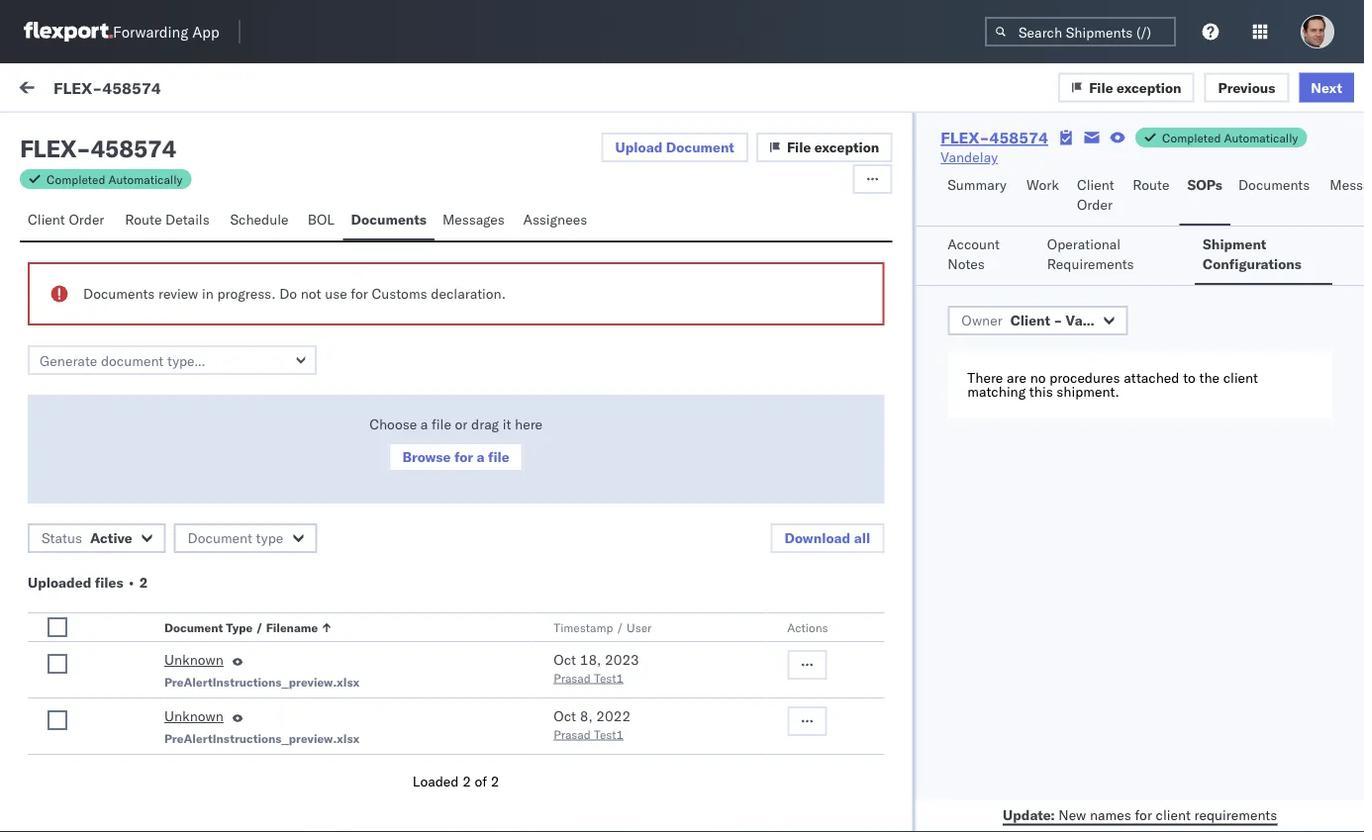 Task type: locate. For each thing, give the bounding box(es) containing it.
customs
[[372, 285, 427, 302], [202, 504, 260, 521]]

0 horizontal spatial /
[[256, 620, 263, 635]]

test1 for 2023
[[594, 671, 624, 685]]

shipment.
[[1057, 383, 1119, 400]]

bol button
[[300, 202, 343, 241]]

0 vertical spatial flex-458574
[[53, 77, 161, 97]]

1 vertical spatial exception:
[[63, 618, 133, 635]]

omkar savant for test.
[[96, 186, 184, 203]]

1 horizontal spatial for
[[454, 448, 473, 466]]

1 vertical spatial file
[[787, 139, 811, 156]]

0 vertical spatial file exception
[[1089, 78, 1181, 96]]

0 horizontal spatial automatically
[[108, 172, 182, 187]]

prealertinstructions_preview.xlsx
[[164, 675, 360, 689], [164, 731, 360, 746]]

timestamp
[[554, 620, 613, 635]]

k
[[317, 746, 326, 764]]

flex- for oct 26, 2023, 7:22 pm edt
[[1063, 204, 1105, 222]]

1 vertical spatial file
[[488, 448, 510, 466]]

automatically down previous button on the top of the page
[[1224, 130, 1298, 145]]

completed
[[1162, 130, 1221, 145], [47, 172, 105, 187]]

customs up document type
[[202, 504, 260, 521]]

boat!
[[192, 409, 225, 426]]

omkar savant for your
[[96, 375, 184, 392]]

2 / from the left
[[616, 620, 624, 635]]

0 horizontal spatial client order button
[[20, 202, 117, 241]]

operational
[[1047, 236, 1121, 253]]

client order button
[[1069, 167, 1125, 226], [20, 202, 117, 241]]

your left boat!
[[161, 409, 189, 426]]

messa
[[1330, 176, 1364, 194]]

1 horizontal spatial documents
[[351, 211, 427, 228]]

0 vertical spatial this
[[1029, 383, 1053, 400]]

2 left the of
[[462, 773, 471, 790]]

4 edt from the top
[[619, 498, 645, 515]]

to inside there are no procedures attached to the client matching this shipment.
[[1183, 369, 1196, 387]]

whatever floats your boat! waka waka!
[[59, 409, 306, 426]]

a inside 'this is a great deal and with this contract established, we will'
[[104, 656, 111, 674]]

26, for boat!
[[494, 393, 515, 411]]

2 vertical spatial for
[[1135, 806, 1152, 824]]

savant for test.
[[141, 186, 184, 203]]

omkar savant for filing
[[96, 280, 184, 298]]

3 2023, from the top
[[519, 393, 557, 411]]

are right we
[[83, 746, 103, 764]]

oct inside oct 18, 2023 prasad test1
[[554, 651, 576, 669]]

new
[[1058, 806, 1086, 824]]

pm down oct 8, 2022 prasad test1
[[595, 748, 615, 765]]

edt up 2023
[[619, 619, 645, 636]]

edt right 6:30
[[619, 393, 645, 411]]

flex-458574
[[53, 77, 161, 97], [941, 128, 1048, 147]]

1 vertical spatial vandelay
[[1066, 312, 1127, 329]]

2 26, from the top
[[494, 299, 515, 316]]

flex- down requirements
[[1063, 299, 1105, 316]]

update:
[[1003, 806, 1055, 824]]

1 2023, from the top
[[519, 204, 557, 222]]

2 for of
[[491, 773, 499, 790]]

my
[[20, 76, 51, 103]]

2 vertical spatial document
[[164, 620, 223, 635]]

5:46
[[561, 498, 591, 515]]

0 horizontal spatial for
[[351, 285, 368, 302]]

2 prasad from the top
[[554, 727, 591, 742]]

2 right the of
[[491, 773, 499, 790]]

uploaded files ∙ 2
[[28, 574, 148, 591]]

exception: for exception: warehouse devan delay
[[63, 618, 133, 635]]

0 vertical spatial work
[[57, 76, 108, 103]]

1 horizontal spatial documents button
[[1230, 167, 1322, 226]]

completed automatically down flex - 458574
[[47, 172, 182, 187]]

0 horizontal spatial customs
[[202, 504, 260, 521]]

4 2023, from the top
[[519, 498, 557, 515]]

1 horizontal spatial order
[[1077, 196, 1113, 213]]

1 horizontal spatial to
[[1183, 369, 1196, 387]]

test1 down 2022
[[594, 727, 624, 742]]

2 omkar savant from the top
[[96, 280, 184, 298]]

report
[[233, 314, 271, 332]]

1 vertical spatial document
[[188, 530, 252, 547]]

edt for boat!
[[619, 393, 645, 411]]

a down drag
[[477, 448, 485, 466]]

work
[[57, 76, 108, 103], [1108, 172, 1134, 187]]

unknown for oct 8, 2022
[[164, 708, 224, 725]]

5 omkar from the top
[[96, 712, 138, 730]]

client inside there are no procedures attached to the client matching this shipment.
[[1223, 369, 1258, 387]]

work button
[[1019, 167, 1069, 226]]

0 horizontal spatial flex-458574
[[53, 77, 161, 97]]

1 savant from the top
[[141, 186, 184, 203]]

0 horizontal spatial documents button
[[343, 202, 434, 241]]

4 omkar savant from the top
[[96, 584, 184, 601]]

upload document button
[[601, 133, 748, 162]]

shipment configurations
[[1203, 236, 1302, 273]]

are for there
[[1007, 369, 1026, 387]]

unknown up lucrative partnership.
[[164, 651, 224, 669]]

omkar down active
[[96, 584, 138, 601]]

1 horizontal spatial flex-458574
[[941, 128, 1048, 147]]

type
[[299, 504, 330, 521], [226, 620, 253, 635]]

1 vertical spatial to
[[1183, 369, 1196, 387]]

2023, down oct 8, 2022 prasad test1
[[519, 748, 557, 765]]

2 exception: from the top
[[63, 618, 133, 635]]

am
[[67, 314, 86, 332]]

documents button
[[1230, 167, 1322, 226], [343, 202, 434, 241]]

1 vertical spatial prasad
[[554, 727, 591, 742]]

pm right 7:00
[[595, 299, 615, 316]]

1 horizontal spatial are
[[1007, 369, 1026, 387]]

0 vertical spatial exception
[[1117, 78, 1181, 96]]

1 vertical spatial completed
[[47, 172, 105, 187]]

/ left user
[[616, 620, 624, 635]]

savant up route details
[[141, 186, 184, 203]]

0 vertical spatial are
[[1007, 369, 1026, 387]]

documents button up shipment configurations button
[[1230, 167, 1322, 226]]

5 savant from the top
[[141, 712, 184, 730]]

2023, left 7:00
[[519, 299, 557, 316]]

summary button
[[940, 167, 1019, 226]]

1 prasad from the top
[[554, 671, 591, 685]]

are inside there are no procedures attached to the client matching this shipment.
[[1007, 369, 1026, 387]]

completed down flex - 458574
[[47, 172, 105, 187]]

1 unknown link from the top
[[164, 650, 224, 674]]

we are notifying you that your shipment, k & k, devan has takes your
[[59, 746, 438, 802]]

0 horizontal spatial this
[[239, 656, 262, 674]]

0 horizontal spatial to
[[275, 314, 287, 332]]

2023, for boat!
[[519, 393, 557, 411]]

4 pm from the top
[[595, 498, 615, 515]]

/ right devan
[[256, 620, 263, 635]]

documents up filing
[[83, 285, 155, 302]]

exception: for exception: unknown customs hold type
[[63, 504, 133, 521]]

3 26, from the top
[[494, 393, 515, 411]]

1 vertical spatial file exception
[[787, 139, 879, 156]]

oct inside oct 8, 2022 prasad test1
[[554, 708, 576, 725]]

vandelay down requirements
[[1066, 312, 1127, 329]]

update: new names for client requirements
[[1003, 806, 1277, 824]]

prasad down 18,
[[554, 671, 591, 685]]

26, up loaded 2 of 2
[[494, 748, 515, 765]]

use
[[325, 285, 347, 302]]

savant right ∙ on the bottom of page
[[141, 584, 184, 601]]

1 horizontal spatial exception
[[1117, 78, 1181, 96]]

flex-458574 link
[[941, 128, 1048, 147]]

7:00
[[561, 299, 591, 316]]

document up and
[[164, 620, 223, 635]]

1 vertical spatial exception
[[814, 139, 879, 156]]

1 vertical spatial client
[[1156, 806, 1191, 824]]

documents right bol button
[[351, 211, 427, 228]]

3 edt from the top
[[619, 393, 645, 411]]

unknown up document type
[[136, 504, 199, 521]]

∙
[[127, 574, 136, 591]]

for down or
[[454, 448, 473, 466]]

client order
[[1077, 176, 1114, 213], [28, 211, 104, 228]]

documents review in progress. do not use for customs declaration.
[[83, 285, 506, 302]]

0 vertical spatial completed automatically
[[1162, 130, 1298, 145]]

in
[[202, 285, 214, 302]]

26, left timestamp on the bottom left of page
[[494, 619, 515, 636]]

your
[[344, 314, 371, 332], [161, 409, 189, 426], [220, 746, 247, 764], [408, 785, 435, 802]]

4 savant from the top
[[141, 584, 184, 601]]

pm right 6:30
[[595, 393, 615, 411]]

work for related
[[1108, 172, 1134, 187]]

2 (0) from the left
[[185, 126, 211, 143]]

is
[[90, 656, 100, 674]]

0 horizontal spatial work
[[57, 76, 108, 103]]

omkar for are
[[96, 712, 138, 730]]

exception: warehouse devan delay
[[63, 618, 296, 635]]

1 vertical spatial customs
[[202, 504, 260, 521]]

0 vertical spatial oct 26, 2023, 5:45 pm edt
[[468, 619, 645, 636]]

1 vertical spatial prealertinstructions_preview.xlsx
[[164, 731, 360, 746]]

0 horizontal spatial work
[[192, 81, 225, 98]]

review
[[158, 285, 198, 302]]

1 horizontal spatial client
[[1223, 369, 1258, 387]]

pm for boat!
[[595, 393, 615, 411]]

0 horizontal spatial route
[[125, 211, 162, 228]]

2 omkar from the top
[[96, 280, 138, 298]]

summary
[[948, 176, 1007, 194]]

2023, for you
[[519, 748, 557, 765]]

type left the delay
[[226, 620, 253, 635]]

work for my
[[57, 76, 108, 103]]

2 test1 from the top
[[594, 727, 624, 742]]

client down the "message"
[[28, 211, 65, 228]]

0 vertical spatial automatically
[[1224, 130, 1298, 145]]

omkar savant up floats at the left
[[96, 375, 184, 392]]

pm
[[595, 204, 615, 222], [595, 299, 615, 316], [595, 393, 615, 411], [595, 498, 615, 515], [595, 619, 615, 636], [595, 748, 615, 765]]

browse for a file
[[402, 448, 510, 466]]

26, for a
[[494, 299, 515, 316]]

completed up item/shipment
[[1162, 130, 1221, 145]]

commendation
[[136, 314, 229, 332]]

0 horizontal spatial type
[[226, 620, 253, 635]]

test1 down 2023
[[594, 671, 624, 685]]

lucrative
[[138, 676, 192, 693]]

edt down 2022
[[619, 748, 645, 765]]

2 savant from the top
[[141, 280, 184, 298]]

completed automatically down previous button on the top of the page
[[1162, 130, 1298, 145]]

1 horizontal spatial completed
[[1162, 130, 1221, 145]]

1 vertical spatial work
[[1108, 172, 1134, 187]]

2 horizontal spatial client
[[1077, 176, 1114, 194]]

1 test1 from the top
[[594, 671, 624, 685]]

exception: up is
[[63, 618, 133, 635]]

for inside button
[[454, 448, 473, 466]]

savant
[[141, 186, 184, 203], [141, 280, 184, 298], [141, 375, 184, 392], [141, 584, 184, 601], [141, 712, 184, 730]]

route inside button
[[125, 211, 162, 228]]

flex- up operational in the right of the page
[[1063, 204, 1105, 222]]

4 26, from the top
[[494, 498, 515, 515]]

savant for filing
[[141, 280, 184, 298]]

2 vertical spatial documents
[[83, 285, 155, 302]]

client right the
[[1223, 369, 1258, 387]]

1 omkar from the top
[[96, 186, 138, 203]]

to
[[275, 314, 287, 332], [1183, 369, 1196, 387]]

1 horizontal spatial vandelay
[[1066, 312, 1127, 329]]

omkar savant
[[96, 186, 184, 203], [96, 280, 184, 298], [96, 375, 184, 392], [96, 584, 184, 601], [96, 712, 184, 730]]

&
[[330, 746, 339, 764]]

1 omkar savant from the top
[[96, 186, 184, 203]]

0 vertical spatial document
[[666, 139, 734, 156]]

pm right '5:46'
[[595, 498, 615, 515]]

unknown link down lucrative partnership.
[[164, 707, 224, 731]]

to left the
[[1183, 369, 1196, 387]]

0 vertical spatial exception:
[[63, 504, 133, 521]]

0 horizontal spatial are
[[83, 746, 103, 764]]

type right hold on the bottom left of page
[[299, 504, 330, 521]]

exception
[[1117, 78, 1181, 96], [814, 139, 879, 156]]

0 horizontal spatial documents
[[83, 285, 155, 302]]

oct 26, 2023, 5:45 pm edt down oct 8, 2022 prasad test1
[[468, 748, 645, 765]]

partnership.
[[196, 676, 273, 693]]

2 pm from the top
[[595, 299, 615, 316]]

this right the matching
[[1029, 383, 1053, 400]]

documents button right bol at left top
[[343, 202, 434, 241]]

prasad inside oct 8, 2022 prasad test1
[[554, 727, 591, 742]]

1 horizontal spatial file
[[1089, 78, 1113, 96]]

omkar up filing
[[96, 280, 138, 298]]

your down use on the left of page
[[344, 314, 371, 332]]

automatically up route details
[[108, 172, 182, 187]]

3 omkar from the top
[[96, 375, 138, 392]]

work inside button
[[1026, 176, 1059, 194]]

pm left user
[[595, 619, 615, 636]]

client order button down the "message"
[[20, 202, 117, 241]]

flex- down procedures
[[1063, 393, 1105, 411]]

timestamp / user
[[554, 620, 652, 635]]

3 pm from the top
[[595, 393, 615, 411]]

a right is
[[104, 656, 111, 674]]

forwarding app
[[113, 22, 219, 41]]

k,
[[342, 746, 356, 764]]

flex- right my
[[53, 77, 102, 97]]

all
[[854, 530, 870, 547]]

file
[[1089, 78, 1113, 96], [787, 139, 811, 156]]

26, up it
[[494, 393, 515, 411]]

None checkbox
[[48, 618, 67, 637]]

or
[[455, 416, 468, 433]]

6 pm from the top
[[595, 748, 615, 765]]

to right report
[[275, 314, 287, 332]]

route for route
[[1133, 176, 1169, 194]]

pm right 7:22 in the top left of the page
[[595, 204, 615, 222]]

it
[[503, 416, 511, 433]]

work right import
[[192, 81, 225, 98]]

4 omkar from the top
[[96, 584, 138, 601]]

(0) right internal
[[185, 126, 211, 143]]

2 edt from the top
[[619, 299, 645, 316]]

1 26, from the top
[[494, 204, 515, 222]]

2023, up here
[[519, 393, 557, 411]]

document down exception: unknown customs hold type
[[188, 530, 252, 547]]

prealertinstructions_preview.xlsx for oct 8, 2022
[[164, 731, 360, 746]]

edt right 7:00
[[619, 299, 645, 316]]

account notes button
[[940, 227, 1027, 285]]

1 horizontal spatial work
[[1026, 176, 1059, 194]]

None checkbox
[[48, 654, 67, 674], [48, 711, 67, 731], [48, 654, 67, 674], [48, 711, 67, 731]]

order down the "message"
[[69, 211, 104, 228]]

0 horizontal spatial exception
[[814, 139, 879, 156]]

route inside button
[[1133, 176, 1169, 194]]

1 exception: from the top
[[63, 504, 133, 521]]

devan
[[360, 746, 397, 764]]

26, left assignees
[[494, 204, 515, 222]]

great
[[115, 656, 147, 674]]

omkar up notifying
[[96, 712, 138, 730]]

and
[[181, 656, 205, 674]]

8,
[[580, 708, 593, 725]]

are inside we are notifying you that your shipment, k & k, devan has takes your
[[83, 746, 103, 764]]

1 vertical spatial work
[[1026, 176, 1059, 194]]

exception: unknown customs hold type
[[63, 504, 330, 521]]

1 horizontal spatial this
[[1029, 383, 1053, 400]]

26, for latent messaging test.
[[494, 204, 515, 222]]

client
[[1077, 176, 1114, 194], [28, 211, 65, 228], [1010, 312, 1050, 329]]

prasad inside oct 18, 2023 prasad test1
[[554, 671, 591, 685]]

customs up morale!
[[372, 285, 427, 302]]

route details
[[125, 211, 210, 228]]

5 26, from the top
[[494, 619, 515, 636]]

5:45 down oct 8, 2022 prasad test1
[[561, 748, 591, 765]]

2
[[139, 574, 148, 591], [462, 773, 471, 790], [491, 773, 499, 790]]

exception: up status active
[[63, 504, 133, 521]]

0 vertical spatial prealertinstructions_preview.xlsx
[[164, 675, 360, 689]]

2023, up oct 18, 2023 prasad test1
[[519, 619, 557, 636]]

flex-458574 down forwarding app link on the top of page
[[53, 77, 161, 97]]

1 vertical spatial are
[[83, 746, 103, 764]]

established,
[[322, 656, 399, 674]]

test1 inside oct 8, 2022 prasad test1
[[594, 727, 624, 742]]

document for type
[[164, 620, 223, 635]]

order
[[1077, 196, 1113, 213], [69, 211, 104, 228]]

1 horizontal spatial type
[[299, 504, 330, 521]]

names
[[1090, 806, 1131, 824]]

your right that
[[220, 746, 247, 764]]

5:45
[[561, 619, 591, 636], [561, 748, 591, 765]]

6 edt from the top
[[619, 748, 645, 765]]

2 unknown link from the top
[[164, 707, 224, 731]]

0 vertical spatial route
[[1133, 176, 1169, 194]]

omkar savant for notifying
[[96, 712, 184, 730]]

6 2023, from the top
[[519, 748, 557, 765]]

(0) for external (0)
[[87, 126, 113, 143]]

prealertinstructions_preview.xlsx up the shipment,
[[164, 731, 360, 746]]

client right owner
[[1010, 312, 1050, 329]]

5:45 up 18,
[[561, 619, 591, 636]]

1 pm from the top
[[595, 204, 615, 222]]

savant down the 'lucrative' on the bottom
[[141, 712, 184, 730]]

actions
[[787, 620, 828, 635]]

0 vertical spatial unknown link
[[164, 650, 224, 674]]

1 edt from the top
[[619, 204, 645, 222]]

1 horizontal spatial 2
[[462, 773, 471, 790]]

1 vertical spatial client
[[28, 211, 65, 228]]

test1
[[594, 671, 624, 685], [594, 727, 624, 742]]

2 vertical spatial unknown
[[164, 708, 224, 725]]

savant up 'whatever floats your boat! waka waka!'
[[141, 375, 184, 392]]

documents right sops
[[1238, 176, 1310, 194]]

for
[[351, 285, 368, 302], [454, 448, 473, 466], [1135, 806, 1152, 824]]

1 horizontal spatial (0)
[[185, 126, 211, 143]]

client order button up operational in the right of the page
[[1069, 167, 1125, 226]]

0 vertical spatial for
[[351, 285, 368, 302]]

omkar savant up warehouse
[[96, 584, 184, 601]]

1 vertical spatial for
[[454, 448, 473, 466]]

0 horizontal spatial (0)
[[87, 126, 113, 143]]

resize handle column header
[[435, 165, 459, 832], [733, 165, 756, 832], [1031, 165, 1054, 832], [1328, 165, 1352, 832]]

lucrative partnership.
[[138, 676, 273, 693]]

omkar up floats at the left
[[96, 375, 138, 392]]

1 prealertinstructions_preview.xlsx from the top
[[164, 675, 360, 689]]

omkar savant up notifying
[[96, 712, 184, 730]]

vandelay up summary
[[941, 148, 998, 166]]

0 vertical spatial completed
[[1162, 130, 1221, 145]]

0 vertical spatial client
[[1223, 369, 1258, 387]]

document right "upload"
[[666, 139, 734, 156]]

2023, for a
[[519, 299, 557, 316]]

a inside button
[[477, 448, 485, 466]]

0 vertical spatial vandelay
[[941, 148, 998, 166]]

we
[[402, 656, 420, 674]]

26, down browse for a file button at the left of the page
[[494, 498, 515, 515]]

this
[[1029, 383, 1053, 400], [239, 656, 262, 674]]

1 oct 26, 2023, 5:45 pm edt from the top
[[468, 619, 645, 636]]

route up flex- 458574
[[1133, 176, 1169, 194]]

1 vertical spatial oct 26, 2023, 5:45 pm edt
[[468, 748, 645, 765]]

26, left 7:00
[[494, 299, 515, 316]]

1 vertical spatial automatically
[[108, 172, 182, 187]]

1 / from the left
[[256, 620, 263, 635]]

schedule
[[230, 211, 289, 228]]

prasad down the 8,
[[554, 727, 591, 742]]

0 horizontal spatial 2
[[139, 574, 148, 591]]

1 horizontal spatial /
[[616, 620, 624, 635]]

1 vertical spatial 5:45
[[561, 748, 591, 765]]

omkar
[[96, 186, 138, 203], [96, 280, 138, 298], [96, 375, 138, 392], [96, 584, 138, 601], [96, 712, 138, 730]]

1 (0) from the left
[[87, 126, 113, 143]]

5 omkar savant from the top
[[96, 712, 184, 730]]

2 prealertinstructions_preview.xlsx from the top
[[164, 731, 360, 746]]

flex- up summary
[[941, 128, 989, 147]]

3 savant from the top
[[141, 375, 184, 392]]

6 26, from the top
[[494, 748, 515, 765]]

3 omkar savant from the top
[[96, 375, 184, 392]]

assignees button
[[515, 202, 599, 241]]

(0) right "external"
[[87, 126, 113, 143]]

client left requirements
[[1156, 806, 1191, 824]]

import
[[147, 81, 188, 98]]

1 vertical spatial route
[[125, 211, 162, 228]]

client order up operational in the right of the page
[[1077, 176, 1114, 213]]

1 horizontal spatial route
[[1133, 176, 1169, 194]]

0 vertical spatial documents
[[1238, 176, 1310, 194]]

1 horizontal spatial customs
[[372, 285, 427, 302]]

test1 inside oct 18, 2023 prasad test1
[[594, 671, 624, 685]]

2 2023, from the top
[[519, 299, 557, 316]]

2023,
[[519, 204, 557, 222], [519, 299, 557, 316], [519, 393, 557, 411], [519, 498, 557, 515], [519, 619, 557, 636], [519, 748, 557, 765]]

0 vertical spatial test1
[[594, 671, 624, 685]]



Task type: vqa. For each thing, say whether or not it's contained in the screenshot.
Consignee
no



Task type: describe. For each thing, give the bounding box(es) containing it.
Search Shipments (/) text field
[[985, 17, 1176, 47]]

flex- 458574
[[1063, 204, 1156, 222]]

improve
[[291, 314, 340, 332]]

i am filing a commendation report to improve your morale!
[[59, 314, 422, 332]]

shipment configurations button
[[1195, 227, 1332, 285]]

5 edt from the top
[[619, 619, 645, 636]]

0 horizontal spatial client
[[28, 211, 65, 228]]

unknown for oct 18, 2023
[[164, 651, 224, 669]]

oct 26, 2023, 7:22 pm edt
[[468, 204, 645, 222]]

flex- for oct 26, 2023, 7:00 pm edt
[[1063, 299, 1105, 316]]

0 vertical spatial to
[[275, 314, 287, 332]]

2022
[[596, 708, 631, 725]]

oct 8, 2022 prasad test1
[[554, 708, 631, 742]]

1 horizontal spatial automatically
[[1224, 130, 1298, 145]]

document type button
[[174, 524, 317, 553]]

test1 for 2022
[[594, 727, 624, 742]]

7:22
[[561, 204, 591, 222]]

0 vertical spatial file
[[1089, 78, 1113, 96]]

0 horizontal spatial client order
[[28, 211, 104, 228]]

not
[[301, 285, 321, 302]]

458574 up internal
[[102, 77, 161, 97]]

edt for you
[[619, 748, 645, 765]]

document for type
[[188, 530, 252, 547]]

/ inside "button"
[[616, 620, 624, 635]]

next button
[[1299, 73, 1354, 102]]

pm for latent messaging test.
[[595, 204, 615, 222]]

prasad for 8,
[[554, 727, 591, 742]]

this
[[59, 656, 86, 674]]

latent messaging test.
[[59, 220, 202, 237]]

0 horizontal spatial file
[[787, 139, 811, 156]]

26, for you
[[494, 748, 515, 765]]

0 vertical spatial file
[[432, 416, 451, 433]]

declaration.
[[431, 285, 506, 302]]

choose a file or drag it here
[[369, 416, 543, 433]]

flexport. image
[[24, 22, 113, 42]]

flex- 1366815
[[1063, 393, 1165, 411]]

attached
[[1124, 369, 1179, 387]]

you
[[165, 746, 187, 764]]

details
[[165, 211, 210, 228]]

pm for you
[[595, 748, 615, 765]]

route button
[[1125, 167, 1179, 226]]

assignees
[[523, 211, 587, 228]]

1 vertical spatial flex-458574
[[941, 128, 1048, 147]]

delay
[[259, 618, 296, 635]]

active
[[90, 530, 132, 547]]

sops button
[[1179, 167, 1230, 226]]

item/shipment
[[1137, 172, 1219, 187]]

the
[[1199, 369, 1220, 387]]

pm for a
[[595, 299, 615, 316]]

0 vertical spatial customs
[[372, 285, 427, 302]]

2 resize handle column header from the left
[[733, 165, 756, 832]]

unknown link for oct 18, 2023
[[164, 650, 224, 674]]

morale!
[[375, 314, 422, 332]]

messaging
[[103, 220, 170, 237]]

/ inside button
[[256, 620, 263, 635]]

filename
[[266, 620, 318, 635]]

0 vertical spatial client
[[1077, 176, 1114, 194]]

next
[[1311, 78, 1342, 96]]

file inside button
[[488, 448, 510, 466]]

filing
[[90, 314, 121, 332]]

1 horizontal spatial client order
[[1077, 176, 1114, 213]]

shipment
[[1203, 236, 1266, 253]]

prasad for 18,
[[554, 671, 591, 685]]

2 for ∙
[[139, 574, 148, 591]]

has
[[401, 746, 423, 764]]

3 resize handle column header from the left
[[1031, 165, 1054, 832]]

this is a great deal and with this contract established, we will
[[59, 656, 420, 693]]

account notes
[[948, 236, 1000, 273]]

2 5:45 from the top
[[561, 748, 591, 765]]

matching
[[967, 383, 1026, 400]]

owner client - vandelay
[[961, 312, 1127, 329]]

0 vertical spatial type
[[299, 504, 330, 521]]

operational requirements
[[1047, 236, 1134, 273]]

2023, for latent messaging test.
[[519, 204, 557, 222]]

i
[[59, 314, 63, 332]]

message
[[61, 172, 109, 187]]

external (0) button
[[24, 117, 125, 155]]

notifying
[[106, 746, 161, 764]]

devan
[[214, 618, 255, 635]]

0 vertical spatial work
[[192, 81, 225, 98]]

whatever
[[59, 409, 119, 426]]

there
[[967, 369, 1003, 387]]

loaded 2 of 2
[[413, 773, 499, 790]]

test.
[[173, 220, 202, 237]]

no
[[1030, 369, 1046, 387]]

edt for latent messaging test.
[[619, 204, 645, 222]]

2 oct 26, 2023, 5:45 pm edt from the top
[[468, 748, 645, 765]]

1854269
[[1105, 299, 1165, 316]]

your down takes
[[408, 785, 435, 802]]

upload
[[615, 139, 663, 156]]

(0) for internal (0)
[[185, 126, 211, 143]]

requirements
[[1047, 255, 1134, 273]]

order inside the client order
[[1077, 196, 1113, 213]]

notes
[[948, 255, 985, 273]]

document type
[[188, 530, 283, 547]]

omkar for messaging
[[96, 186, 138, 203]]

5 pm from the top
[[595, 619, 615, 636]]

files
[[95, 574, 123, 591]]

1 horizontal spatial client
[[1010, 312, 1050, 329]]

458574 up the "message"
[[91, 134, 176, 163]]

458574 down the related work item/shipment
[[1105, 204, 1156, 222]]

document type / filename
[[164, 620, 318, 635]]

configurations
[[1203, 255, 1302, 273]]

omkar for am
[[96, 280, 138, 298]]

related
[[1064, 172, 1105, 187]]

that
[[191, 746, 216, 764]]

1 horizontal spatial client order button
[[1069, 167, 1125, 226]]

flex - 458574
[[20, 134, 176, 163]]

1 vertical spatial completed automatically
[[47, 172, 182, 187]]

0 horizontal spatial vandelay
[[941, 148, 998, 166]]

2 horizontal spatial for
[[1135, 806, 1152, 824]]

internal (0) button
[[125, 117, 222, 155]]

edt for a
[[619, 299, 645, 316]]

procedures
[[1049, 369, 1120, 387]]

vandelay link
[[941, 147, 998, 167]]

app
[[192, 22, 219, 41]]

Generate document type... text field
[[28, 345, 317, 375]]

sops
[[1187, 176, 1222, 194]]

savant for notifying
[[141, 712, 184, 730]]

user
[[627, 620, 652, 635]]

flex- for oct 26, 2023, 6:30 pm edt
[[1063, 393, 1105, 411]]

0 vertical spatial unknown
[[136, 504, 199, 521]]

external
[[32, 126, 84, 143]]

route for route details
[[125, 211, 162, 228]]

0 horizontal spatial file exception
[[787, 139, 879, 156]]

messa button
[[1322, 167, 1364, 226]]

floats
[[122, 409, 158, 426]]

this inside there are no procedures attached to the client matching this shipment.
[[1029, 383, 1053, 400]]

a right choose
[[421, 416, 428, 433]]

are for we
[[83, 746, 103, 764]]

a right filing
[[125, 314, 132, 332]]

waka
[[228, 409, 263, 426]]

prealertinstructions_preview.xlsx for oct 18, 2023
[[164, 675, 360, 689]]

5 2023, from the top
[[519, 619, 557, 636]]

do
[[279, 285, 297, 302]]

458574 up summary
[[989, 128, 1048, 147]]

oct 26, 2023, 6:30 pm edt
[[468, 393, 645, 411]]

requirements
[[1194, 806, 1277, 824]]

download all button
[[771, 524, 884, 553]]

of
[[475, 773, 487, 790]]

18,
[[580, 651, 601, 669]]

unknown link for oct 8, 2022
[[164, 707, 224, 731]]

previous
[[1218, 78, 1275, 96]]

4 resize handle column header from the left
[[1328, 165, 1352, 832]]

1 5:45 from the top
[[561, 619, 591, 636]]

0 horizontal spatial order
[[69, 211, 104, 228]]

1 resize handle column header from the left
[[435, 165, 459, 832]]

this inside 'this is a great deal and with this contract established, we will'
[[239, 656, 262, 674]]

type inside document type / filename button
[[226, 620, 253, 635]]

omkar for floats
[[96, 375, 138, 392]]

drag
[[471, 416, 499, 433]]

oct 26, 2023, 7:00 pm edt
[[468, 299, 645, 316]]

download all
[[784, 530, 870, 547]]

1 horizontal spatial file exception
[[1089, 78, 1181, 96]]

savant for your
[[141, 375, 184, 392]]

1 horizontal spatial completed automatically
[[1162, 130, 1298, 145]]

will
[[59, 676, 81, 693]]



